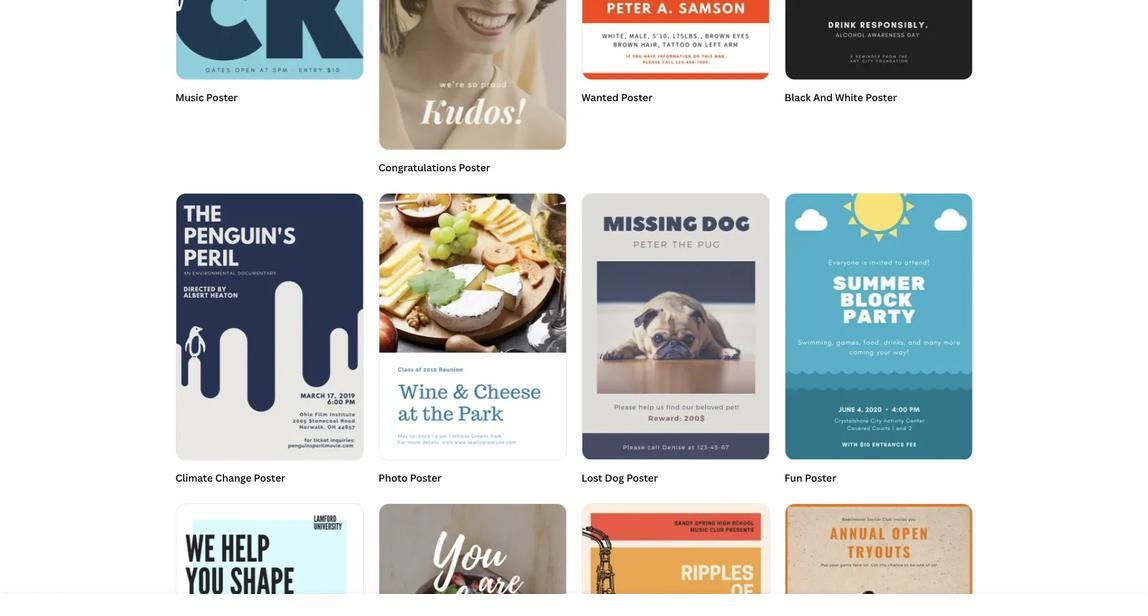 Task type: describe. For each thing, give the bounding box(es) containing it.
poster right the congratulations on the left of the page
[[459, 161, 491, 174]]

poster right music
[[206, 91, 238, 104]]

fun poster image
[[786, 194, 973, 460]]

climate change poster
[[176, 471, 286, 485]]

black and white poster image
[[786, 0, 973, 79]]

change
[[215, 471, 252, 485]]

poster right dog
[[627, 471, 659, 485]]

lost dog poster
[[582, 471, 659, 485]]

and
[[814, 91, 833, 104]]

school poster image
[[176, 505, 363, 595]]

poster right fun
[[805, 471, 837, 485]]

music
[[176, 91, 204, 104]]

wanted poster
[[582, 91, 653, 104]]

photo poster link
[[379, 193, 567, 489]]

black and white poster
[[785, 91, 898, 104]]

lost
[[582, 471, 603, 485]]

music poster image
[[176, 0, 363, 79]]

wanted poster link
[[582, 0, 770, 108]]

fun
[[785, 471, 803, 485]]

climate
[[176, 471, 213, 485]]

poster right wanted
[[622, 91, 653, 104]]

black
[[785, 91, 811, 104]]

poster inside "link"
[[254, 471, 286, 485]]

poster right the photo
[[410, 471, 442, 485]]

climate change poster image
[[176, 194, 363, 460]]

lost dog poster link
[[582, 193, 770, 489]]



Task type: vqa. For each thing, say whether or not it's contained in the screenshot.
2nd option from the top
no



Task type: locate. For each thing, give the bounding box(es) containing it.
motivational poster image
[[379, 505, 566, 595]]

lost dog poster image
[[583, 194, 770, 460]]

sports poster image
[[786, 505, 973, 595]]

white
[[836, 91, 864, 104]]

photo poster
[[379, 471, 442, 485]]

photo
[[379, 471, 408, 485]]

congratulations poster
[[379, 161, 491, 174]]

climate change poster link
[[176, 193, 364, 489]]

poster
[[206, 91, 238, 104], [622, 91, 653, 104], [866, 91, 898, 104], [459, 161, 491, 174], [254, 471, 286, 485], [410, 471, 442, 485], [627, 471, 659, 485], [805, 471, 837, 485]]

congratulations
[[379, 161, 457, 174]]

fun poster
[[785, 471, 837, 485]]

music poster link
[[176, 0, 364, 108]]

dog
[[605, 471, 625, 485]]

fun poster link
[[785, 193, 973, 489]]

poster right change
[[254, 471, 286, 485]]

poster right white
[[866, 91, 898, 104]]

congratulations poster image
[[379, 0, 566, 150]]

photo poster image
[[379, 194, 566, 460]]

concert poster image
[[583, 505, 770, 595]]

music poster
[[176, 91, 238, 104]]

wanted poster image
[[583, 0, 770, 79]]

congratulations poster link
[[379, 0, 567, 179]]

black and white poster link
[[785, 0, 973, 108]]

wanted
[[582, 91, 619, 104]]



